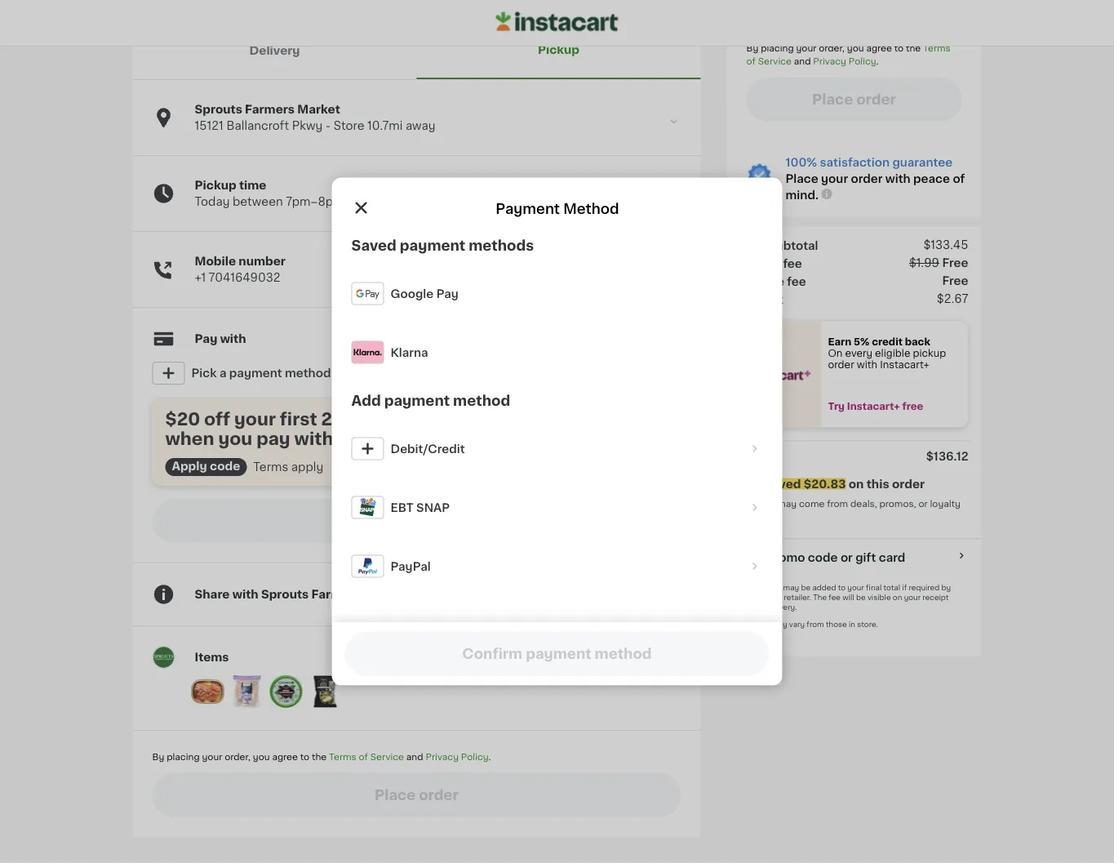 Task type: vqa. For each thing, say whether or not it's contained in the screenshot.
(45)
no



Task type: describe. For each thing, give the bounding box(es) containing it.
place your order with peace of mind.
[[786, 173, 965, 201]]

placing for by placing your order, you agree to the
[[761, 44, 794, 53]]

terms of service link for .
[[747, 44, 951, 66]]

peace
[[914, 173, 950, 185]]

1 horizontal spatial farmers
[[311, 589, 361, 600]]

farmers inside sprouts farmers market 15121 ballancroft pkwy - store 10.7mi away
[[245, 104, 295, 115]]

of inside the terms of service
[[747, 57, 756, 66]]

come
[[799, 499, 825, 508]]

1 horizontal spatial terms
[[329, 752, 357, 761]]

eligible
[[875, 349, 911, 358]]

to for by placing your order, you agree to the terms of service and privacy policy .
[[300, 752, 310, 761]]

google pay button
[[345, 264, 770, 323]]

0 horizontal spatial privacy
[[426, 752, 459, 761]]

a bag fee may be added to your final total if required by law or the retailer. the fee will be visible on your receipt after delivery.
[[747, 584, 951, 611]]

pickup time today between 7pm–8pm
[[195, 180, 344, 207]]

may for come
[[777, 499, 797, 508]]

fee left the will
[[829, 594, 841, 601]]

privacy policy link for by placing your order, you agree to the terms of service and privacy policy .
[[426, 752, 489, 761]]

earn
[[828, 337, 852, 347]]

by
[[942, 584, 951, 591]]

agree for by placing your order, you agree to the
[[867, 44, 892, 53]]

of inside 'place your order with peace of mind.'
[[953, 173, 965, 185]]

subtotal
[[770, 240, 819, 251]]

with up a
[[220, 333, 246, 345]]

when
[[165, 430, 214, 447]]

on inside a bag fee may be added to your final total if required by law or the retailer. the fee will be visible on your receipt after delivery.
[[893, 594, 902, 601]]

items
[[195, 652, 229, 663]]

1 vertical spatial policy
[[461, 752, 489, 761]]

mobile number +1 7041649032
[[195, 256, 286, 283]]

$20.83
[[804, 478, 846, 489]]

store.
[[858, 621, 878, 628]]

back
[[905, 337, 931, 347]]

method inside button
[[285, 367, 331, 379]]

methods
[[469, 238, 534, 252]]

code inside button
[[808, 552, 838, 563]]

google pay
[[391, 288, 459, 299]]

first
[[280, 410, 317, 427]]

saved
[[351, 238, 397, 252]]

saved
[[765, 478, 801, 489]]

add payment method
[[351, 394, 510, 407]]

0 vertical spatial be
[[801, 584, 811, 591]]

more info about 100% satisfaction guarantee image
[[820, 187, 834, 201]]

privacy policy link for and privacy policy .
[[813, 57, 877, 66]]

receipt
[[923, 594, 949, 601]]

earn 5% credit back on every eligible pickup order with instacart+
[[828, 337, 949, 369]]

pay inside button
[[437, 288, 459, 299]]

ballancroft
[[226, 120, 289, 131]]

0 horizontal spatial and
[[406, 752, 423, 761]]

add promo code or gift card button
[[740, 549, 906, 565]]

1 vertical spatial be
[[856, 594, 866, 601]]

retailer.
[[784, 594, 811, 601]]

add for add payment method
[[351, 394, 381, 407]]

0 vertical spatial policy
[[849, 57, 877, 66]]

promos,
[[880, 499, 917, 508]]

guarantee
[[893, 157, 953, 168]]

by placing your order, you agree to the terms of service and privacy policy .
[[152, 752, 491, 761]]

pickup fee
[[740, 258, 802, 269]]

off
[[204, 410, 230, 427]]

may for vary
[[772, 621, 788, 628]]

saved payment methods
[[351, 238, 534, 252]]

order, for by placing your order, you agree to the
[[819, 44, 845, 53]]

google
[[391, 288, 434, 299]]

fee right bag
[[770, 584, 782, 591]]

+1
[[195, 272, 206, 283]]

free
[[903, 402, 924, 411]]

instacart+ inside earn 5% credit back on every eligible pickup order with instacart+
[[880, 360, 930, 369]]

100% satisfaction guarantee
[[786, 157, 953, 168]]

required
[[909, 584, 940, 591]]

klarna inside $20 off your first 2 orders when you pay with klarna
[[338, 430, 396, 447]]

you for by placing your order, you agree to the
[[847, 44, 864, 53]]

credit
[[872, 337, 903, 347]]

final
[[866, 584, 882, 591]]

today
[[195, 196, 230, 207]]

after
[[747, 603, 764, 611]]

service fee
[[740, 276, 806, 287]]

apply
[[172, 460, 207, 472]]

2 vertical spatial order
[[892, 478, 925, 489]]

pick a payment method button
[[152, 357, 681, 389]]

agree for by placing your order, you agree to the terms of service and privacy policy .
[[272, 752, 298, 761]]

a
[[747, 584, 752, 591]]

add for add promo code or gift card
[[740, 552, 764, 563]]

market inside sprouts farmers market 15121 ballancroft pkwy - store 10.7mi away
[[297, 104, 340, 115]]

pick
[[191, 367, 217, 379]]

satisfaction
[[820, 157, 890, 168]]

you for by placing your order, you agree to the terms of service and privacy policy .
[[253, 752, 270, 761]]

pricing.
[[740, 514, 774, 523]]

by placing your order, you agree to the
[[747, 44, 923, 53]]

store
[[334, 120, 365, 131]]

between
[[233, 196, 283, 207]]

sprouts island jerk salmon meal image
[[191, 675, 224, 708]]

debit/credit
[[391, 443, 465, 454]]

payment inside pick a payment method button
[[229, 367, 282, 379]]

ebt snap button
[[345, 478, 770, 537]]

your up the will
[[848, 584, 864, 591]]

added
[[813, 584, 836, 591]]

will
[[843, 594, 855, 601]]

pickup for pickup time today between 7pm–8pm
[[195, 180, 236, 191]]

1 vertical spatial pay
[[195, 333, 217, 345]]

delivery
[[249, 45, 300, 56]]

vary
[[789, 621, 805, 628]]

on
[[828, 349, 843, 358]]

ebt
[[391, 502, 414, 513]]

mind.
[[786, 189, 819, 201]]

sprouts farm raised tilapia fillets image
[[231, 675, 263, 708]]

debit/credit button
[[345, 419, 770, 478]]

by for by placing your order, you agree to the
[[747, 44, 759, 53]]

deals,
[[851, 499, 877, 508]]

fee down pickup fee
[[787, 276, 806, 287]]

to for a bag fee may be added to your final total if required by law or the retailer. the fee will be visible on your receipt after delivery.
[[838, 584, 846, 591]]

item subtotal
[[740, 240, 819, 251]]

1 vertical spatial method
[[453, 394, 510, 407]]

order inside 'place your order with peace of mind.'
[[851, 173, 883, 185]]

number
[[239, 256, 286, 267]]

sprouts farmers market 15121 ballancroft pkwy - store 10.7mi away
[[195, 104, 436, 131]]

-
[[326, 120, 331, 131]]

terms of service
[[747, 44, 951, 66]]

the inside a bag fee may be added to your final total if required by law or the retailer. the fee will be visible on your receipt after delivery.
[[770, 594, 782, 601]]

loyalty
[[930, 499, 961, 508]]

order inside earn 5% credit back on every eligible pickup order with instacart+
[[828, 360, 855, 369]]

you saved $20.83 on this order
[[740, 478, 925, 489]]

place
[[786, 173, 819, 185]]

payment method
[[496, 202, 619, 216]]

$133.45
[[924, 239, 969, 250]]

placing for by placing your order, you agree to the terms of service and privacy policy .
[[167, 752, 200, 761]]

every
[[845, 349, 873, 358]]

service inside the terms of service
[[758, 57, 792, 66]]

card
[[879, 552, 906, 563]]

payment for add
[[384, 394, 450, 407]]

pickup for pickup
[[538, 44, 580, 56]]



Task type: locate. For each thing, give the bounding box(es) containing it.
0 vertical spatial pay
[[437, 288, 459, 299]]

1 free from the top
[[943, 257, 969, 268]]

may inside a bag fee may be added to your final total if required by law or the retailer. the fee will be visible on your receipt after delivery.
[[783, 584, 799, 591]]

2 vertical spatial or
[[761, 594, 768, 601]]

add up the orders
[[351, 394, 381, 407]]

your up pay
[[234, 410, 276, 427]]

code
[[210, 460, 240, 472], [808, 552, 838, 563]]

agree
[[867, 44, 892, 53], [272, 752, 298, 761]]

with inside 'place your order with peace of mind.'
[[886, 173, 911, 185]]

agree up and privacy policy .
[[867, 44, 892, 53]]

agree down cedar's mediterranean foods baba ghannouj icon
[[272, 752, 298, 761]]

with down guarantee
[[886, 173, 911, 185]]

0 vertical spatial payment
[[400, 238, 466, 252]]

1 vertical spatial from
[[807, 621, 824, 628]]

may down saved
[[777, 499, 797, 508]]

or inside a bag fee may be added to your final total if required by law or the retailer. the fee will be visible on your receipt after delivery.
[[761, 594, 768, 601]]

on down the total
[[893, 594, 902, 601]]

1 horizontal spatial pickup
[[538, 44, 580, 56]]

instacart+ down eligible
[[880, 360, 930, 369]]

the
[[813, 594, 827, 601]]

2 vertical spatial of
[[359, 752, 368, 761]]

est. tax
[[740, 294, 784, 305]]

1 vertical spatial privacy policy link
[[426, 752, 489, 761]]

0 vertical spatial terms
[[923, 44, 951, 53]]

placing down the sprouts island jerk salmon meal image
[[167, 752, 200, 761]]

15121
[[195, 120, 224, 131]]

0 vertical spatial service
[[758, 57, 792, 66]]

0 vertical spatial sprouts
[[195, 104, 242, 115]]

1 horizontal spatial privacy policy link
[[813, 57, 877, 66]]

0 vertical spatial free
[[943, 257, 969, 268]]

pay with
[[195, 333, 246, 345]]

1 vertical spatial code
[[808, 552, 838, 563]]

2 horizontal spatial of
[[953, 173, 965, 185]]

the
[[906, 44, 921, 53], [770, 594, 782, 601], [312, 752, 327, 761]]

1 vertical spatial placing
[[167, 752, 200, 761]]

payment
[[496, 202, 560, 216]]

from for deals,
[[827, 499, 848, 508]]

pick a payment method
[[191, 367, 331, 379]]

$20 off your first 2 orders when you pay with klarna
[[165, 410, 396, 447]]

1 horizontal spatial of
[[747, 57, 756, 66]]

away
[[406, 120, 436, 131]]

0 horizontal spatial .
[[489, 752, 491, 761]]

you down sprouts farm raised tilapia fillets icon
[[253, 752, 270, 761]]

$2.67
[[937, 293, 969, 304]]

$136.12
[[926, 450, 969, 462]]

code right apply
[[210, 460, 240, 472]]

instacart+ inside button
[[847, 402, 900, 411]]

market down paypal
[[364, 589, 407, 600]]

0 horizontal spatial method
[[285, 367, 331, 379]]

your
[[796, 44, 817, 53], [821, 173, 848, 185], [234, 410, 276, 427], [848, 584, 864, 591], [904, 594, 921, 601], [202, 752, 222, 761]]

tax
[[765, 294, 784, 305]]

1 horizontal spatial and
[[794, 57, 811, 66]]

1 horizontal spatial .
[[877, 57, 879, 66]]

pickup inside button
[[538, 44, 580, 56]]

fee
[[783, 258, 802, 269], [787, 276, 806, 287], [770, 584, 782, 591], [829, 594, 841, 601]]

with right share on the left bottom of page
[[232, 589, 259, 600]]

fee down subtotal at the top of the page
[[783, 258, 802, 269]]

payment
[[400, 238, 466, 252], [229, 367, 282, 379], [384, 394, 450, 407]]

0 vertical spatial market
[[297, 104, 340, 115]]

total
[[740, 451, 769, 463]]

pickup down item
[[740, 258, 781, 269]]

klarna inside button
[[391, 347, 428, 358]]

be up retailer.
[[801, 584, 811, 591]]

1 vertical spatial or
[[841, 552, 853, 563]]

with inside earn 5% credit back on every eligible pickup order with instacart+
[[857, 360, 878, 369]]

0 horizontal spatial terms of service link
[[329, 752, 404, 761]]

policy
[[849, 57, 877, 66], [461, 752, 489, 761]]

your inside $20 off your first 2 orders when you pay with klarna
[[234, 410, 276, 427]]

0 horizontal spatial or
[[761, 594, 768, 601]]

mobile
[[195, 256, 236, 267]]

with down 2
[[294, 430, 334, 447]]

1 horizontal spatial from
[[827, 499, 848, 508]]

0 horizontal spatial placing
[[167, 752, 200, 761]]

$20
[[165, 410, 200, 427]]

item
[[740, 240, 767, 251]]

sprouts inside sprouts farmers market 15121 ballancroft pkwy - store 10.7mi away
[[195, 104, 242, 115]]

0 horizontal spatial order,
[[225, 752, 251, 761]]

1 vertical spatial service
[[740, 276, 785, 287]]

1 vertical spatial may
[[783, 584, 799, 591]]

delivery.
[[766, 603, 797, 611]]

1 vertical spatial order,
[[225, 752, 251, 761]]

1 vertical spatial instacart+
[[847, 402, 900, 411]]

the for by placing your order, you agree to the
[[906, 44, 921, 53]]

placing up and privacy policy .
[[761, 44, 794, 53]]

1 vertical spatial sprouts
[[261, 589, 309, 600]]

order
[[851, 173, 883, 185], [828, 360, 855, 369], [892, 478, 925, 489]]

you down off
[[218, 430, 253, 447]]

1 vertical spatial add
[[740, 552, 764, 563]]

free down the $133.45
[[943, 257, 969, 268]]

with inside $20 off your first 2 orders when you pay with klarna
[[294, 430, 334, 447]]

1 horizontal spatial market
[[364, 589, 407, 600]]

add inside button
[[740, 552, 764, 563]]

klarna up the add payment method
[[391, 347, 428, 358]]

1 horizontal spatial or
[[841, 552, 853, 563]]

prices
[[747, 621, 770, 628]]

gift
[[856, 552, 876, 563]]

your down the if
[[904, 594, 921, 601]]

0 vertical spatial by
[[747, 44, 759, 53]]

order down on in the right of the page
[[828, 360, 855, 369]]

terms
[[923, 44, 951, 53], [253, 461, 288, 473], [329, 752, 357, 761]]

or
[[919, 499, 928, 508], [841, 552, 853, 563], [761, 594, 768, 601]]

terms apply
[[253, 461, 323, 473]]

cedar's mediterranean foods baba ghannouj image
[[270, 675, 303, 708]]

method down pick a payment method button
[[453, 394, 510, 407]]

from inside 'savings may come from deals, promos, or loyalty pricing.'
[[827, 499, 848, 508]]

1 horizontal spatial by
[[747, 44, 759, 53]]

apply code
[[172, 460, 240, 472]]

0 vertical spatial privacy
[[813, 57, 847, 66]]

2 vertical spatial may
[[772, 621, 788, 628]]

savings
[[740, 499, 775, 508]]

1 vertical spatial of
[[953, 173, 965, 185]]

0 vertical spatial of
[[747, 57, 756, 66]]

order, down sprouts farm raised tilapia fillets icon
[[225, 752, 251, 761]]

0 vertical spatial and
[[794, 57, 811, 66]]

dialog
[[332, 178, 783, 685]]

or inside button
[[841, 552, 853, 563]]

method
[[564, 202, 619, 216]]

total
[[884, 584, 901, 591]]

1 vertical spatial privacy
[[426, 752, 459, 761]]

2 vertical spatial terms
[[329, 752, 357, 761]]

klarna down the orders
[[338, 430, 396, 447]]

law
[[747, 594, 759, 601]]

savings may come from deals, promos, or loyalty pricing.
[[740, 499, 963, 523]]

0 vertical spatial to
[[895, 44, 904, 53]]

payment right a
[[229, 367, 282, 379]]

order, for by placing your order, you agree to the terms of service and privacy policy .
[[225, 752, 251, 761]]

may up retailer.
[[783, 584, 799, 591]]

7pm–8pm
[[286, 196, 344, 207]]

add up a
[[740, 552, 764, 563]]

1 vertical spatial order
[[828, 360, 855, 369]]

2 vertical spatial you
[[253, 752, 270, 761]]

order up promos, on the right bottom of page
[[892, 478, 925, 489]]

or left gift
[[841, 552, 853, 563]]

.
[[877, 57, 879, 66], [489, 752, 491, 761]]

the for by placing your order, you agree to the terms of service and privacy policy .
[[312, 752, 327, 761]]

0 horizontal spatial add
[[351, 394, 381, 407]]

klarna button
[[345, 323, 770, 382]]

terms for terms of service
[[923, 44, 951, 53]]

1 vertical spatial to
[[838, 584, 846, 591]]

$1.99 free
[[909, 257, 969, 268]]

payment up the google pay
[[400, 238, 466, 252]]

or left loyalty
[[919, 499, 928, 508]]

promo
[[767, 552, 805, 563]]

or down bag
[[761, 594, 768, 601]]

1 horizontal spatial be
[[856, 594, 866, 601]]

ebt snap
[[391, 502, 450, 513]]

2 horizontal spatial the
[[906, 44, 921, 53]]

add
[[351, 394, 381, 407], [740, 552, 764, 563]]

sprouts
[[195, 104, 242, 115], [261, 589, 309, 600]]

payment down pick a payment method button
[[384, 394, 450, 407]]

pickup inside pickup time today between 7pm–8pm
[[195, 180, 236, 191]]

a
[[220, 367, 227, 379]]

2 free from the top
[[943, 275, 969, 286]]

your down the sprouts island jerk salmon meal image
[[202, 752, 222, 761]]

instacart+ right try
[[847, 402, 900, 411]]

from right vary
[[807, 621, 824, 628]]

privacy policy link
[[813, 57, 877, 66], [426, 752, 489, 761]]

method
[[285, 367, 331, 379], [453, 394, 510, 407]]

0 vertical spatial order
[[851, 173, 883, 185]]

1 horizontal spatial method
[[453, 394, 510, 407]]

100%
[[786, 157, 817, 168]]

snap
[[416, 502, 450, 513]]

orders
[[336, 410, 396, 427]]

paypal link
[[345, 537, 770, 596]]

1 horizontal spatial to
[[838, 584, 846, 591]]

farmers
[[245, 104, 295, 115], [311, 589, 361, 600]]

from down 'you saved $20.83 on this order'
[[827, 499, 848, 508]]

try instacart+ free
[[828, 402, 924, 411]]

of
[[747, 57, 756, 66], [953, 173, 965, 185], [359, 752, 368, 761]]

or inside 'savings may come from deals, promos, or loyalty pricing.'
[[919, 499, 928, 508]]

payment for saved
[[400, 238, 466, 252]]

0 vertical spatial klarna
[[391, 347, 428, 358]]

share with sprouts farmers market
[[195, 589, 407, 600]]

method up "first"
[[285, 367, 331, 379]]

bag
[[754, 584, 768, 591]]

0 vertical spatial .
[[877, 57, 879, 66]]

0 vertical spatial may
[[777, 499, 797, 508]]

0 horizontal spatial by
[[152, 752, 164, 761]]

terms inside the terms of service
[[923, 44, 951, 53]]

free up $2.67
[[943, 275, 969, 286]]

0 horizontal spatial privacy policy link
[[426, 752, 489, 761]]

you inside $20 off your first 2 orders when you pay with klarna
[[218, 430, 253, 447]]

your up more info about 100% satisfaction guarantee image at the top right of page
[[821, 173, 848, 185]]

2 vertical spatial payment
[[384, 394, 450, 407]]

1 vertical spatial pickup
[[195, 180, 236, 191]]

0 horizontal spatial from
[[807, 621, 824, 628]]

1 vertical spatial you
[[218, 430, 253, 447]]

on up "deals,"
[[849, 478, 864, 489]]

share
[[195, 589, 230, 600]]

terms for terms apply
[[253, 461, 288, 473]]

pay up pick
[[195, 333, 217, 345]]

1 vertical spatial market
[[364, 589, 407, 600]]

1 horizontal spatial placing
[[761, 44, 794, 53]]

add promo code or gift card
[[740, 552, 906, 563]]

home image
[[496, 9, 618, 34]]

and
[[794, 57, 811, 66], [406, 752, 423, 761]]

pickup up today on the left top of page
[[195, 180, 236, 191]]

0 horizontal spatial the
[[312, 752, 327, 761]]

1 vertical spatial the
[[770, 594, 782, 601]]

2 vertical spatial the
[[312, 752, 327, 761]]

1 horizontal spatial pay
[[437, 288, 459, 299]]

to
[[895, 44, 904, 53], [838, 584, 846, 591], [300, 752, 310, 761]]

1 horizontal spatial sprouts
[[261, 589, 309, 600]]

those
[[826, 621, 847, 628]]

0 vertical spatial order,
[[819, 44, 845, 53]]

code up added
[[808, 552, 838, 563]]

pay right google
[[437, 288, 459, 299]]

you up and privacy policy .
[[847, 44, 864, 53]]

if
[[902, 584, 907, 591]]

1 horizontal spatial code
[[808, 552, 838, 563]]

with down "every"
[[857, 360, 878, 369]]

delivery button
[[133, 22, 417, 79]]

2 horizontal spatial pickup
[[740, 258, 781, 269]]

0 vertical spatial farmers
[[245, 104, 295, 115]]

terms of service link
[[747, 44, 951, 66], [329, 752, 404, 761]]

sprouts up 15121
[[195, 104, 242, 115]]

by for by placing your order, you agree to the terms of service and privacy policy .
[[152, 752, 164, 761]]

0 horizontal spatial policy
[[461, 752, 489, 761]]

0 vertical spatial agree
[[867, 44, 892, 53]]

1 horizontal spatial privacy
[[813, 57, 847, 66]]

pickup for pickup fee
[[740, 258, 781, 269]]

order, up and privacy policy .
[[819, 44, 845, 53]]

klarna
[[391, 347, 428, 358], [338, 430, 396, 447]]

pickup
[[913, 349, 946, 358]]

pickup down home image
[[538, 44, 580, 56]]

may inside 'savings may come from deals, promos, or loyalty pricing.'
[[777, 499, 797, 508]]

dialog containing payment method
[[332, 178, 783, 685]]

prices may vary from those in store.
[[747, 621, 878, 628]]

1 vertical spatial by
[[152, 752, 164, 761]]

1 horizontal spatial terms of service link
[[747, 44, 951, 66]]

market up -
[[297, 104, 340, 115]]

order down 100% satisfaction guarantee
[[851, 173, 883, 185]]

0 vertical spatial placing
[[761, 44, 794, 53]]

1 vertical spatial free
[[943, 275, 969, 286]]

your inside 'place your order with peace of mind.'
[[821, 173, 848, 185]]

0 horizontal spatial on
[[849, 478, 864, 489]]

be right the will
[[856, 594, 866, 601]]

1 vertical spatial .
[[489, 752, 491, 761]]

0 horizontal spatial code
[[210, 460, 240, 472]]

0 horizontal spatial terms
[[253, 461, 288, 473]]

to inside a bag fee may be added to your final total if required by law or the retailer. the fee will be visible on your receipt after delivery.
[[838, 584, 846, 591]]

may down delivery. at bottom right
[[772, 621, 788, 628]]

1 vertical spatial payment
[[229, 367, 282, 379]]

privacy
[[813, 57, 847, 66], [426, 752, 459, 761]]

0 vertical spatial code
[[210, 460, 240, 472]]

1 vertical spatial agree
[[272, 752, 298, 761]]

pickup button
[[417, 22, 701, 79]]

from for those
[[807, 621, 824, 628]]

taylor farms asiago kale chopped salad image
[[309, 675, 342, 708]]

1 vertical spatial farmers
[[311, 589, 361, 600]]

terms of service link for order,
[[329, 752, 404, 761]]

2 vertical spatial service
[[370, 752, 404, 761]]

0 vertical spatial method
[[285, 367, 331, 379]]

0 vertical spatial add
[[351, 394, 381, 407]]

your up and privacy policy .
[[796, 44, 817, 53]]

5%
[[854, 337, 870, 347]]

to for by placing your order, you agree to the
[[895, 44, 904, 53]]

sprouts right share on the left bottom of page
[[261, 589, 309, 600]]



